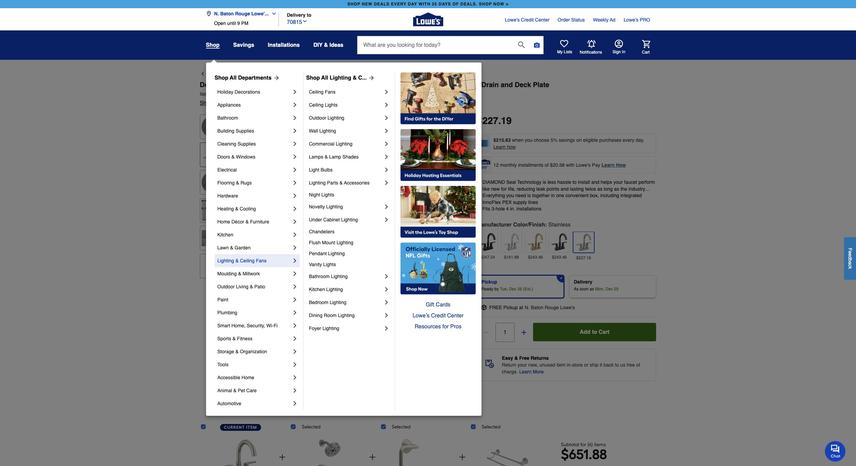 Task type: vqa. For each thing, say whether or not it's contained in the screenshot.
the topmost CREDIT
yes



Task type: locate. For each thing, give the bounding box(es) containing it.
learn right pay
[[602, 162, 615, 168]]

0 vertical spatial 25
[[432, 2, 437, 6]]

care
[[246, 388, 257, 394]]

and up twice
[[592, 179, 600, 185]]

1 vertical spatial shop
[[200, 100, 213, 106]]

open until 9 pm
[[214, 21, 249, 26]]

rouge up 'pm' at the top left
[[235, 11, 250, 16]]

2 dec from the left
[[606, 287, 613, 292]]

& for diy & ideas
[[324, 42, 328, 48]]

storage & organization link
[[217, 345, 292, 358]]

1 vertical spatial ceiling
[[309, 102, 324, 108]]

bedroom lighting
[[309, 300, 347, 305]]

1 horizontal spatial of
[[637, 362, 641, 368]]

you inside 'everything you need is together in one convenient box, including integrated innoflex pex supply lines fits 3-hole 4 in. installations'
[[507, 193, 514, 198]]

of
[[545, 162, 549, 168], [637, 362, 641, 368]]

2 vertical spatial and
[[561, 186, 569, 192]]

stainless right the :
[[549, 222, 571, 228]]

chevron right image for smart home, security, wi-fi
[[292, 322, 298, 329]]

shop new deals every day with 25 days of deals. shop now > link
[[346, 0, 510, 8]]

is inside 'everything you need is together in one convenient box, including integrated innoflex pex supply lines fits 3-hole 4 in. installations'
[[528, 193, 531, 198]]

when
[[512, 137, 524, 143]]

how
[[507, 144, 516, 150]]

1 horizontal spatial in
[[551, 193, 555, 198]]

70815 button
[[287, 17, 308, 26]]

1 shop from the left
[[348, 2, 361, 6]]

electrical
[[217, 167, 237, 173]]

0 horizontal spatial delivery
[[287, 12, 306, 18]]

for inside subtotal for ( 4 ) items $ 651 .88
[[581, 442, 587, 448]]

2 title image from the top
[[202, 200, 223, 221]]

chevron right image for lamps & lamp shades
[[383, 154, 390, 160]]

1 shop from the left
[[215, 75, 228, 81]]

1 selected from the left
[[302, 424, 321, 430]]

1 horizontal spatial fans
[[325, 89, 336, 95]]

as left the
[[614, 186, 619, 192]]

baton right at
[[531, 305, 544, 310]]

to inside back to results link
[[223, 71, 228, 77]]

dining room lighting link
[[309, 309, 383, 322]]

& for lamps & lamp shades
[[325, 154, 328, 160]]

2 # from the left
[[250, 91, 253, 97]]

0 horizontal spatial pickup
[[482, 279, 497, 285]]

chevron right image for holiday decorations
[[292, 89, 298, 95]]

to up lasting
[[573, 179, 577, 185]]

accessible home
[[217, 375, 254, 381]]

free
[[627, 362, 635, 368]]

1 horizontal spatial home
[[242, 375, 254, 381]]

0 horizontal spatial you
[[507, 193, 514, 198]]

& for animal & pet care
[[233, 388, 237, 394]]

home down 'heating'
[[217, 219, 230, 225]]

installations button
[[268, 39, 300, 51]]

lighting & ceiling fans link
[[217, 254, 292, 267]]

None search field
[[357, 36, 544, 60]]

faucets up 2-
[[314, 71, 335, 77]]

with right $20.58
[[566, 162, 575, 168]]

champagne bronze image
[[527, 233, 545, 251]]

bathroom lighting
[[309, 274, 348, 279]]

building
[[217, 128, 234, 134]]

all for departments
[[230, 75, 237, 81]]

minus image
[[483, 329, 490, 336]]

shop down item
[[200, 100, 213, 106]]

& left cooling
[[235, 206, 238, 212]]

0 horizontal spatial stainless
[[242, 81, 272, 89]]

for for resources for pros
[[443, 324, 449, 330]]

lights up outdoor lighting
[[325, 102, 338, 108]]

0 vertical spatial outdoor
[[309, 115, 326, 121]]

bathroom inside delta trinsic stainless 4-in centerset 2-handle watersense bathroom sink faucet with drain and deck plate item # 4130955 | model # 2559-ssmpu-dst
[[391, 81, 424, 89]]

1 vertical spatial you
[[507, 193, 514, 198]]

0 horizontal spatial of
[[545, 162, 549, 168]]

supplies up windows
[[238, 141, 256, 147]]

0 vertical spatial shop
[[206, 42, 220, 48]]

kitchen
[[217, 232, 233, 238], [309, 287, 325, 292]]

0 horizontal spatial plus image
[[278, 453, 287, 462]]

0 vertical spatial in
[[280, 81, 286, 89]]

0 vertical spatial plus image
[[521, 329, 527, 336]]

holiday hosting essentials. image
[[401, 129, 476, 181]]

0 horizontal spatial fans
[[256, 258, 267, 264]]

1 horizontal spatial stainless
[[549, 222, 571, 228]]

with inside delta trinsic stainless 4-in centerset 2-handle watersense bathroom sink faucet with drain and deck plate item # 4130955 | model # 2559-ssmpu-dst
[[466, 81, 480, 89]]

arrow right image
[[272, 75, 280, 81]]

n. right location "icon"
[[214, 11, 219, 16]]

0 vertical spatial cart
[[642, 50, 650, 55]]

1 vertical spatial n.
[[525, 305, 530, 310]]

moulding & millwork link
[[217, 267, 292, 280]]

diy & ideas
[[314, 42, 344, 48]]

faucets up faucet
[[425, 71, 446, 77]]

shop left new
[[348, 2, 361, 6]]

your down free
[[518, 362, 527, 368]]

0 vertical spatial rouge
[[235, 11, 250, 16]]

as right soon
[[590, 287, 594, 292]]

to inside diamond seal technology is less hassle to install and helps your faucet perform like new for life, reducing leak points and lasting twice as long as the industry standard
[[573, 179, 577, 185]]

#
[[210, 91, 213, 97], [250, 91, 253, 97]]

night
[[309, 192, 320, 198]]

1 vertical spatial sink
[[426, 81, 440, 89]]

rugs
[[241, 180, 252, 186]]

2 shop from the left
[[306, 75, 320, 81]]

$243.46 for venetian bronze image
[[552, 255, 567, 260]]

1 dec from the left
[[509, 287, 517, 292]]

& left patio
[[250, 284, 253, 290]]

lowe's inside "link"
[[624, 17, 639, 23]]

lowe's
[[505, 17, 520, 23], [624, 17, 639, 23], [576, 162, 591, 168], [560, 305, 575, 310]]

lowe's left pay
[[576, 162, 591, 168]]

0 vertical spatial your
[[614, 179, 623, 185]]

& for easy & free returns return your new, unused item in-store or ship it back to us free of charge.
[[515, 356, 518, 361]]

center up pros
[[447, 313, 464, 319]]

b
[[848, 259, 853, 262]]

for left (
[[581, 442, 587, 448]]

shop up "holiday"
[[215, 75, 228, 81]]

0 vertical spatial title image
[[202, 144, 223, 165]]

chevron right image for bathroom
[[292, 115, 298, 121]]

outdoor down moulding
[[217, 284, 235, 290]]

0 horizontal spatial $
[[477, 115, 483, 126]]

4 inside 'everything you need is together in one convenient box, including integrated innoflex pex supply lines fits 3-hole 4 in. installations'
[[506, 206, 509, 212]]

& for moulding & millwork
[[238, 271, 241, 277]]

as
[[598, 186, 603, 192], [614, 186, 619, 192], [590, 287, 594, 292]]

outdoor inside outdoor lighting link
[[309, 115, 326, 121]]

26
[[518, 287, 522, 292]]

find gifts for the diyer. image
[[401, 72, 476, 124]]

3 selected from the left
[[482, 424, 501, 430]]

1 vertical spatial home
[[242, 375, 254, 381]]

1 horizontal spatial outdoor
[[309, 115, 326, 121]]

1 horizontal spatial 4
[[589, 442, 592, 448]]

0 horizontal spatial rouge
[[235, 11, 250, 16]]

to inside easy & free returns return your new, unused item in-store or ship it back to us free of charge.
[[615, 362, 619, 368]]

n.
[[214, 11, 219, 16], [525, 305, 530, 310]]

2 horizontal spatial learn
[[602, 162, 615, 168]]

is left less in the top of the page
[[543, 179, 546, 185]]

you right the when on the right top of the page
[[525, 137, 533, 143]]

outdoor up wall at the top of page
[[309, 115, 326, 121]]

1 vertical spatial outdoor
[[217, 284, 235, 290]]

doors & windows
[[217, 154, 255, 160]]

0 horizontal spatial shop
[[348, 2, 361, 6]]

& inside "link"
[[250, 284, 253, 290]]

for inside diamond seal technology is less hassle to install and helps your faucet perform like new for life, reducing leak points and lasting twice as long as the industry standard
[[501, 186, 507, 192]]

bathroom link up building supplies
[[217, 111, 292, 124]]

lamps & lamp shades
[[309, 154, 359, 160]]

bathroom lighting link
[[309, 270, 383, 283]]

1 vertical spatial learn
[[602, 162, 615, 168]]

points
[[547, 186, 560, 192]]

2 horizontal spatial as
[[614, 186, 619, 192]]

leak
[[537, 186, 545, 192]]

25 right 'mon,'
[[614, 287, 619, 292]]

0 horizontal spatial learn
[[494, 144, 506, 150]]

& right lawn
[[230, 245, 233, 251]]

0 horizontal spatial n.
[[214, 11, 219, 16]]

night lights
[[309, 192, 334, 198]]

visit the lowe's toy shop. image
[[401, 186, 476, 238]]

chevron right image for lawn & garden
[[292, 244, 298, 251]]

0 horizontal spatial baton
[[220, 11, 234, 16]]

1 horizontal spatial is
[[543, 179, 546, 185]]

25 right with
[[432, 2, 437, 6]]

1 horizontal spatial and
[[561, 186, 569, 192]]

delivery up soon
[[574, 279, 593, 285]]

0 vertical spatial learn
[[494, 144, 506, 150]]

1 horizontal spatial $
[[561, 446, 569, 463]]

is for technology
[[543, 179, 546, 185]]

arrow right image
[[367, 75, 375, 81], [437, 221, 445, 229]]

0 vertical spatial arrow right image
[[367, 75, 375, 81]]

pickup image
[[481, 305, 487, 310]]

0 horizontal spatial in
[[280, 81, 286, 89]]

bedroom
[[309, 300, 328, 305]]

and inside delta trinsic stainless 4-in centerset 2-handle watersense bathroom sink faucet with drain and deck plate item # 4130955 | model # 2559-ssmpu-dst
[[501, 81, 513, 89]]

building supplies
[[217, 128, 254, 134]]

chevron right image for heating & cooling
[[292, 205, 298, 212]]

n. right at
[[525, 305, 530, 310]]

return
[[502, 362, 517, 368]]

bathroom down bathroom sink faucets
[[391, 81, 424, 89]]

item number 4 1 3 0 9 5 5 and model number 2 5 5 9 - s s m p u - d s t element
[[200, 91, 657, 97]]

moulding & millwork
[[217, 271, 260, 277]]

$243.46 for champagne bronze image at right
[[528, 255, 543, 260]]

1 vertical spatial $
[[561, 446, 569, 463]]

0 horizontal spatial #
[[210, 91, 213, 97]]

2 vertical spatial ceiling
[[240, 258, 255, 264]]

is inside diamond seal technology is less hassle to install and helps your faucet perform like new for life, reducing leak points and lasting twice as long as the industry standard
[[543, 179, 546, 185]]

supplies up cleaning supplies
[[236, 128, 254, 134]]

chevron right image for building supplies
[[292, 128, 298, 134]]

e up b
[[848, 254, 853, 256]]

1 horizontal spatial arrow right image
[[437, 221, 445, 229]]

lamps
[[309, 154, 323, 160]]

like
[[483, 186, 490, 192]]

ceiling
[[309, 89, 324, 95], [309, 102, 324, 108], [240, 258, 255, 264]]

chevron right image for home décor & furniture
[[292, 218, 298, 225]]

and down hassle at the right top of page
[[561, 186, 569, 192]]

lights
[[325, 102, 338, 108], [322, 192, 334, 198], [323, 262, 336, 267]]

for inside 'link'
[[443, 324, 449, 330]]

to right back
[[223, 71, 228, 77]]

chevron right image for kitchen lighting
[[383, 286, 390, 293]]

0 vertical spatial stainless
[[242, 81, 272, 89]]

1 horizontal spatial plus image
[[521, 329, 527, 336]]

with left drain
[[466, 81, 480, 89]]

credit up search icon
[[521, 17, 534, 23]]

5%
[[551, 137, 558, 143]]

delta down 4130955
[[214, 100, 227, 106]]

of right "free"
[[637, 362, 641, 368]]

model
[[236, 91, 249, 97]]

& up moulding & millwork
[[236, 258, 239, 264]]

supplies
[[236, 128, 254, 134], [238, 141, 256, 147]]

item
[[246, 425, 257, 430]]

0 vertical spatial with
[[466, 81, 480, 89]]

cleaning supplies
[[217, 141, 256, 147]]

to for back
[[223, 71, 228, 77]]

new
[[362, 2, 373, 6]]

shop left now
[[479, 2, 492, 6]]

$ 227 . 19
[[477, 115, 512, 126]]

chevron right image for plumbing
[[292, 309, 298, 316]]

shop left 2-
[[306, 75, 320, 81]]

fans up moulding & millwork link
[[256, 258, 267, 264]]

& inside button
[[324, 42, 328, 48]]

& right storage
[[236, 349, 239, 355]]

1 vertical spatial supplies
[[238, 141, 256, 147]]

lights down pendant lighting
[[323, 262, 336, 267]]

lowe's left pro
[[624, 17, 639, 23]]

651
[[569, 446, 589, 463]]

chevron right image for dining room lighting
[[383, 312, 390, 319]]

pickup up ready
[[482, 279, 497, 285]]

1 vertical spatial baton
[[531, 305, 544, 310]]

technology
[[517, 179, 542, 185]]

4 left items
[[589, 442, 592, 448]]

ceiling inside ceiling fans link
[[309, 89, 324, 95]]

1 vertical spatial delivery
[[574, 279, 593, 285]]

1 horizontal spatial kitchen
[[309, 287, 325, 292]]

fans down 2-
[[325, 89, 336, 95]]

stainless inside delta trinsic stainless 4-in centerset 2-handle watersense bathroom sink faucet with drain and deck plate item # 4130955 | model # 2559-ssmpu-dst
[[242, 81, 272, 89]]

1 horizontal spatial all
[[321, 75, 328, 81]]

camera image
[[534, 42, 541, 49]]

0 vertical spatial delivery
[[287, 12, 306, 18]]

lowes pay logo image
[[478, 159, 492, 170]]

0 vertical spatial home
[[217, 219, 230, 225]]

12 monthly installments of $20.58 with lowe's pay learn how
[[494, 162, 626, 168]]

diy & ideas button
[[314, 39, 344, 51]]

more
[[533, 369, 544, 375]]

ceiling inside ceiling lights link
[[309, 102, 324, 108]]

delivery inside delivery as soon as mon, dec 25
[[574, 279, 593, 285]]

pendant lighting link
[[309, 248, 390, 259]]

2 $243.46 from the left
[[552, 255, 567, 260]]

$215.83 when you choose 5% savings on eligible purchases every day. learn how
[[494, 137, 645, 150]]

faucets
[[314, 71, 335, 77], [425, 71, 446, 77]]

1 vertical spatial credit
[[431, 313, 446, 319]]

1 vertical spatial 4
[[589, 442, 592, 448]]

ceiling up millwork
[[240, 258, 255, 264]]

1 horizontal spatial credit
[[521, 17, 534, 23]]

shop down the open
[[206, 42, 220, 48]]

is down reducing
[[528, 193, 531, 198]]

in.
[[510, 206, 515, 212]]

integrated
[[621, 193, 642, 198]]

kitchen inside kitchen lighting link
[[309, 287, 325, 292]]

1 vertical spatial for
[[443, 324, 449, 330]]

2 all from the left
[[321, 75, 328, 81]]

bathroom up 4-
[[255, 71, 281, 77]]

& right sports
[[233, 336, 236, 342]]

0 vertical spatial sink
[[412, 71, 424, 77]]

0 horizontal spatial selected
[[302, 424, 321, 430]]

title image
[[202, 144, 223, 165], [202, 200, 223, 221], [202, 228, 223, 249]]

learn down the new,
[[519, 369, 532, 375]]

1 horizontal spatial $243.46
[[552, 255, 567, 260]]

of left $20.58
[[545, 162, 549, 168]]

officially licensed n f l gifts. shop now. image
[[401, 243, 476, 295]]

1 all from the left
[[230, 75, 237, 81]]

1 horizontal spatial delivery
[[574, 279, 593, 285]]

to right add
[[592, 329, 597, 335]]

ceiling fans link
[[309, 85, 383, 98]]

stainless
[[242, 81, 272, 89], [549, 222, 571, 228]]

resources for pros
[[415, 324, 462, 330]]

1 faucets from the left
[[314, 71, 335, 77]]

better together heading
[[200, 395, 629, 406]]

& left free
[[515, 356, 518, 361]]

as left long
[[598, 186, 603, 192]]

outdoor inside outdoor living & patio "link"
[[217, 284, 235, 290]]

stainless up 2559-
[[242, 81, 272, 89]]

new,
[[528, 362, 538, 368]]

bathroom link up 4-
[[255, 70, 281, 78]]

lighting
[[330, 75, 351, 81], [328, 115, 344, 121], [320, 128, 336, 134], [336, 141, 353, 147], [309, 180, 326, 186], [326, 204, 343, 210], [341, 217, 358, 223], [337, 240, 353, 245], [328, 251, 345, 256], [217, 258, 234, 264], [331, 274, 348, 279], [326, 287, 343, 292], [330, 300, 347, 305], [338, 313, 355, 318], [323, 326, 339, 331]]

plus image
[[521, 329, 527, 336], [278, 453, 287, 462]]

$243.46 down champagne bronze image at right
[[528, 255, 543, 260]]

rouge right at
[[545, 305, 559, 310]]

all inside shop all departments "link"
[[230, 75, 237, 81]]

and left "deck"
[[501, 81, 513, 89]]

days
[[439, 2, 451, 6]]

0 horizontal spatial and
[[501, 81, 513, 89]]

chevron right image for moulding & millwork
[[292, 270, 298, 277]]

purchases
[[600, 137, 622, 143]]

your up the
[[614, 179, 623, 185]]

lamps & lamp shades link
[[309, 150, 383, 163]]

lowe's pro
[[624, 17, 650, 23]]

25 inside delivery as soon as mon, dec 25
[[614, 287, 619, 292]]

delta inside delta trinsic stainless 4-in centerset 2-handle watersense bathroom sink faucet with drain and deck plate item # 4130955 | model # 2559-ssmpu-dst
[[200, 81, 217, 89]]

title image down hardware
[[202, 200, 223, 221]]

2 4.5 stars image from the left
[[234, 100, 240, 107]]

$ left (
[[561, 446, 569, 463]]

dec left 26
[[509, 287, 517, 292]]

4 left in. at the right top of page
[[506, 206, 509, 212]]

0 vertical spatial fans
[[325, 89, 336, 95]]

learn inside $215.83 when you choose 5% savings on eligible purchases every day. learn how
[[494, 144, 506, 150]]

chevron right image for outdoor living & patio
[[292, 283, 298, 290]]

1 horizontal spatial plus image
[[458, 453, 467, 462]]

home up care
[[242, 375, 254, 381]]

2 vertical spatial lights
[[323, 262, 336, 267]]

delta up item
[[200, 81, 217, 89]]

lighting inside 'link'
[[330, 300, 347, 305]]

1 vertical spatial in
[[551, 193, 555, 198]]

in down points
[[551, 193, 555, 198]]

patio
[[254, 284, 265, 290]]

1 horizontal spatial 25
[[614, 287, 619, 292]]

& left lamp
[[325, 154, 328, 160]]

pay
[[592, 162, 600, 168]]

0 horizontal spatial 4
[[506, 206, 509, 212]]

kitchen inside kitchen link
[[217, 232, 233, 238]]

1 # from the left
[[210, 91, 213, 97]]

option group
[[474, 273, 659, 301]]

1 horizontal spatial for
[[501, 186, 507, 192]]

sports & fitness link
[[217, 332, 292, 345]]

at
[[519, 305, 523, 310]]

& right parts
[[340, 180, 343, 186]]

chevron right image for automotive
[[292, 400, 298, 407]]

chevron right image for tools
[[292, 361, 298, 368]]

chevron right image for wall lighting
[[383, 128, 390, 134]]

& right décor
[[246, 219, 249, 225]]

outdoor living & patio
[[217, 284, 265, 290]]

0 horizontal spatial 25
[[432, 2, 437, 6]]

0 horizontal spatial sink
[[412, 71, 424, 77]]

sink inside bathroom sink faucets link
[[412, 71, 424, 77]]

1 horizontal spatial dec
[[606, 287, 613, 292]]

$ inside subtotal for ( 4 ) items $ 651 .88
[[561, 446, 569, 463]]

delta
[[200, 81, 217, 89], [214, 100, 227, 106]]

to inside add to cart button
[[592, 329, 597, 335]]

0 horizontal spatial plus image
[[368, 453, 377, 462]]

& right doors
[[232, 154, 235, 160]]

cart button
[[633, 40, 650, 55]]

ceiling lights
[[309, 102, 338, 108]]

pickup inside pickup ready by tue, dec 26 (est.)
[[482, 279, 497, 285]]

1 horizontal spatial #
[[250, 91, 253, 97]]

lights for night lights
[[322, 192, 334, 198]]

center left order
[[535, 17, 550, 23]]

kitchen up bedroom
[[309, 287, 325, 292]]

diamond seal technology is less hassle to install and helps your faucet perform like new for life, reducing leak points and lasting twice as long as the industry standard
[[483, 179, 655, 198]]

1 horizontal spatial faucets
[[425, 71, 446, 77]]

# right item
[[210, 91, 213, 97]]

learn down $215.83
[[494, 144, 506, 150]]

# right model
[[250, 91, 253, 97]]

shop all departments
[[215, 75, 272, 81]]

shop for shop
[[206, 42, 220, 48]]

credit down the gift cards link on the bottom of page
[[431, 313, 446, 319]]

chevron right image
[[383, 89, 390, 95], [292, 102, 298, 108], [292, 115, 298, 121], [383, 115, 390, 121], [383, 128, 390, 134], [292, 141, 298, 147], [292, 166, 298, 173], [383, 166, 390, 173], [292, 192, 298, 199], [383, 203, 390, 210], [383, 216, 390, 223], [292, 218, 298, 225], [292, 231, 298, 238], [292, 244, 298, 251], [292, 270, 298, 277], [383, 273, 390, 280], [292, 283, 298, 290], [383, 286, 390, 293], [292, 296, 298, 303], [292, 322, 298, 329], [383, 325, 390, 332], [292, 335, 298, 342], [292, 348, 298, 355], [292, 361, 298, 368], [292, 387, 298, 394]]

all inside shop all lighting & c... link
[[321, 75, 328, 81]]

lights inside 'link'
[[323, 262, 336, 267]]

4.5 stars image
[[233, 100, 265, 107], [234, 100, 240, 107]]

1 vertical spatial your
[[518, 362, 527, 368]]

supply
[[513, 200, 527, 205]]

0 vertical spatial bathroom link
[[255, 70, 281, 78]]

lights for vanity lights
[[323, 262, 336, 267]]

faucet
[[624, 179, 637, 185]]

chevron right image for ceiling fans
[[383, 89, 390, 95]]

plus image
[[368, 453, 377, 462], [458, 453, 467, 462]]

& inside easy & free returns return your new, unused item in-store or ship it back to us free of charge.
[[515, 356, 518, 361]]

4
[[506, 206, 509, 212], [589, 442, 592, 448]]

industry
[[629, 186, 646, 192]]

foyer lighting link
[[309, 322, 383, 335]]

credit for lowe's
[[521, 17, 534, 23]]

lights up novelty lighting
[[322, 192, 334, 198]]

chandeliers
[[309, 229, 335, 235]]

0 vertical spatial lights
[[325, 102, 338, 108]]

bathroom right the heads
[[385, 71, 411, 77]]

1 horizontal spatial n.
[[525, 305, 530, 310]]

e up d
[[848, 251, 853, 254]]

0 vertical spatial credit
[[521, 17, 534, 23]]

chevron right image
[[292, 89, 298, 95], [383, 102, 390, 108], [292, 128, 298, 134], [383, 141, 390, 147], [292, 154, 298, 160], [383, 154, 390, 160], [292, 179, 298, 186], [383, 179, 390, 186], [292, 205, 298, 212], [292, 257, 298, 264], [383, 299, 390, 306], [292, 309, 298, 316], [383, 312, 390, 319], [292, 374, 298, 381], [292, 400, 298, 407]]

1 vertical spatial title image
[[202, 200, 223, 221]]

0 horizontal spatial shop
[[215, 75, 228, 81]]

charge.
[[502, 369, 518, 375]]

1 $243.46 from the left
[[528, 255, 543, 260]]

kitchen up lawn
[[217, 232, 233, 238]]

shop
[[348, 2, 361, 6], [479, 2, 492, 6]]

lighting & ceiling fans
[[217, 258, 267, 264]]

shop inside "link"
[[215, 75, 228, 81]]

0 horizontal spatial dec
[[509, 287, 517, 292]]

& right diy
[[324, 42, 328, 48]]

1 horizontal spatial you
[[525, 137, 533, 143]]

& left rugs
[[236, 180, 239, 186]]

title image up electrical at the left top
[[202, 144, 223, 165]]

& for flooring & rugs
[[236, 180, 239, 186]]

pickup left at
[[504, 305, 518, 310]]

supplies for cleaning supplies
[[238, 141, 256, 147]]

dec right 'mon,'
[[606, 287, 613, 292]]

one
[[556, 193, 564, 198]]



Task type: describe. For each thing, give the bounding box(es) containing it.
.88
[[589, 446, 607, 463]]

dec inside delivery as soon as mon, dec 25
[[606, 287, 613, 292]]

resources for pros link
[[401, 321, 476, 332]]

as inside delivery as soon as mon, dec 25
[[590, 287, 594, 292]]

chevron right image for doors & windows
[[292, 154, 298, 160]]

plumbing
[[217, 310, 237, 316]]

light
[[309, 167, 319, 173]]

bathroom down appliances
[[217, 115, 238, 121]]

chevron right image for cleaning supplies
[[292, 141, 298, 147]]

n. inside button
[[214, 11, 219, 16]]

sign in
[[613, 50, 626, 54]]

ready
[[482, 287, 494, 292]]

chevron right image for novelty lighting
[[383, 203, 390, 210]]

0 vertical spatial $
[[477, 115, 483, 126]]

arrow right image inside shop all lighting & c... link
[[367, 75, 375, 81]]

security,
[[247, 323, 265, 329]]

1 horizontal spatial as
[[598, 186, 603, 192]]

chevron right image for hardware
[[292, 192, 298, 199]]

chevron left image
[[200, 71, 205, 76]]

4130955
[[213, 91, 232, 97]]

together
[[532, 193, 550, 198]]

your inside easy & free returns return your new, unused item in-store or ship it back to us free of charge.
[[518, 362, 527, 368]]

heads
[[363, 71, 379, 77]]

cleaning
[[217, 141, 236, 147]]

electrical link
[[217, 163, 292, 176]]

supplies for building supplies
[[236, 128, 254, 134]]

ad
[[610, 17, 616, 23]]

cooling
[[240, 206, 256, 212]]

chevron down image
[[302, 18, 308, 24]]

lowe's home improvement logo image
[[413, 4, 443, 34]]

of inside easy & free returns return your new, unused item in-store or ship it back to us free of charge.
[[637, 362, 641, 368]]

location image
[[206, 11, 211, 16]]

is for need
[[528, 193, 531, 198]]

watersense
[[351, 81, 390, 89]]

chevron right image for electrical
[[292, 166, 298, 173]]

wall lighting
[[309, 128, 336, 134]]

chevron right image for outdoor lighting
[[383, 115, 390, 121]]

c
[[848, 264, 853, 267]]

chevron right image for lighting & ceiling fans
[[292, 257, 298, 264]]

lowe's home improvement account image
[[615, 40, 623, 48]]

chevron right image for kitchen
[[292, 231, 298, 238]]

to for delivery
[[307, 12, 311, 18]]

outdoor living & patio link
[[217, 280, 292, 293]]

ceiling inside lighting & ceiling fans link
[[240, 258, 255, 264]]

n. baton rouge lowe'... button
[[206, 7, 280, 21]]

outdoor for outdoor lighting
[[309, 115, 326, 121]]

bathroom down vanity lights
[[309, 274, 330, 279]]

ceiling lights link
[[309, 98, 383, 111]]

2 faucets from the left
[[425, 71, 446, 77]]

reducing
[[517, 186, 535, 192]]

holiday decorations link
[[217, 85, 292, 98]]

foyer
[[309, 326, 321, 331]]

ceiling for ceiling lights
[[309, 102, 324, 108]]

heating
[[217, 206, 234, 212]]

1 horizontal spatial baton
[[531, 305, 544, 310]]

cards
[[436, 302, 451, 308]]

:
[[545, 222, 547, 228]]

wi-
[[267, 323, 274, 329]]

3 title image from the top
[[202, 228, 223, 249]]

& for lawn & garden
[[230, 245, 233, 251]]

credit for lowe's
[[431, 313, 446, 319]]

center for lowe's credit center
[[447, 313, 464, 319]]

1 horizontal spatial pickup
[[504, 305, 518, 310]]

1 horizontal spatial cart
[[642, 50, 650, 55]]

to for add
[[592, 329, 597, 335]]

chevron right image for storage & organization
[[292, 348, 298, 355]]

& for doors & windows
[[232, 154, 235, 160]]

rouge inside button
[[235, 11, 250, 16]]

chrome image
[[503, 233, 521, 251]]

25 for shop
[[432, 2, 437, 6]]

4 inside subtotal for ( 4 ) items $ 651 .88
[[589, 442, 592, 448]]

furniture
[[250, 219, 269, 225]]

shop delta
[[200, 100, 227, 106]]

building supplies link
[[217, 124, 292, 137]]

dec inside pickup ready by tue, dec 26 (est.)
[[509, 287, 517, 292]]

1 vertical spatial with
[[566, 162, 575, 168]]

& left c... at the left
[[353, 75, 357, 81]]

chevron right image for flooring & rugs
[[292, 179, 298, 186]]

25 for delivery
[[614, 287, 619, 292]]

(
[[588, 442, 589, 448]]

chevron right image for sports & fitness
[[292, 335, 298, 342]]

you inside $215.83 when you choose 5% savings on eligible purchases every day. learn how
[[525, 137, 533, 143]]

sink inside delta trinsic stainless 4-in centerset 2-handle watersense bathroom sink faucet with drain and deck plate item # 4130955 | model # 2559-ssmpu-dst
[[426, 81, 440, 89]]

chevron right image for appliances
[[292, 102, 298, 108]]

venetian bronze image
[[551, 233, 568, 251]]

chevron right image for lighting parts & accessories
[[383, 179, 390, 186]]

& for heating & cooling
[[235, 206, 238, 212]]

f
[[848, 248, 853, 251]]

delivery as soon as mon, dec 25
[[574, 279, 619, 292]]

lowe's down the as
[[560, 305, 575, 310]]

novelty lighting
[[309, 204, 343, 210]]

lowe's home improvement lists image
[[560, 40, 568, 48]]

1 4.5 stars image from the left
[[233, 100, 265, 107]]

free
[[490, 305, 502, 310]]

outdoor for outdoor living & patio
[[217, 284, 235, 290]]

my lists
[[557, 50, 572, 54]]

arrow left image
[[247, 221, 255, 229]]

search image
[[518, 41, 525, 48]]

heating & cooling
[[217, 206, 256, 212]]

chat invite button image
[[825, 441, 846, 462]]

long
[[604, 186, 613, 192]]

vanity lights link
[[309, 259, 390, 270]]

chevron down image
[[269, 11, 277, 16]]

chevron right image for paint
[[292, 296, 298, 303]]

organization
[[240, 349, 267, 355]]

deals
[[374, 2, 390, 6]]

1 vertical spatial bathroom link
[[217, 111, 292, 124]]

lowe's home improvement cart image
[[642, 40, 650, 48]]

kitchen for kitchen lighting
[[309, 287, 325, 292]]

night lights link
[[309, 189, 390, 200]]

outdoor lighting link
[[309, 111, 383, 124]]

delivery for to
[[287, 12, 306, 18]]

stainless image
[[575, 233, 593, 251]]

deck
[[515, 81, 531, 89]]

of
[[453, 2, 459, 6]]

1 vertical spatial delta
[[214, 100, 227, 106]]

life,
[[508, 186, 516, 192]]

& for lighting & ceiling fans
[[236, 258, 239, 264]]

commercial lighting
[[309, 141, 353, 147]]

lawn
[[217, 245, 229, 251]]

in inside 'everything you need is together in one convenient box, including integrated innoflex pex supply lines fits 3-hole 4 in. installations'
[[551, 193, 555, 198]]

center for lowe's credit center
[[535, 17, 550, 23]]

delivery for as
[[574, 279, 593, 285]]

chevron right image for animal & pet care
[[292, 387, 298, 394]]

accessible home link
[[217, 371, 292, 384]]

lowe's down >
[[505, 17, 520, 23]]

& for sports & fitness
[[233, 336, 236, 342]]

a
[[848, 262, 853, 264]]

holiday
[[217, 89, 233, 95]]

shop for shop delta
[[200, 100, 213, 106]]

0 horizontal spatial home
[[217, 219, 230, 225]]

1 vertical spatial plus image
[[278, 453, 287, 462]]

flooring
[[217, 180, 235, 186]]

chevron right image for commercial lighting
[[383, 141, 390, 147]]

tools
[[217, 362, 229, 368]]

lowe's pro link
[[624, 16, 650, 23]]

shop for shop all departments
[[215, 75, 228, 81]]

trinsic
[[218, 81, 240, 89]]

1 e from the top
[[848, 251, 853, 254]]

baton inside button
[[220, 11, 234, 16]]

wall
[[309, 128, 318, 134]]

ceiling for ceiling fans
[[309, 89, 324, 95]]

as
[[574, 287, 579, 292]]

free
[[519, 356, 530, 361]]

hardware link
[[217, 189, 292, 202]]

pm
[[241, 21, 249, 26]]

option group containing pickup
[[474, 273, 659, 301]]

lowe's home improvement notification center image
[[588, 40, 596, 48]]

for for subtotal for ( 4 ) items $ 651 .88
[[581, 442, 587, 448]]

shop for shop all lighting & c...
[[306, 75, 320, 81]]

bathroom up centerset
[[287, 71, 312, 77]]

chevron right image for under cabinet lighting
[[383, 216, 390, 223]]

status
[[571, 17, 585, 23]]

order
[[558, 17, 570, 23]]

dining
[[309, 313, 323, 318]]

1 title image from the top
[[202, 144, 223, 165]]

chevron right image for accessible home
[[292, 374, 298, 381]]

installments
[[518, 162, 544, 168]]

pendant lighting
[[309, 251, 345, 256]]

1 vertical spatial fans
[[256, 258, 267, 264]]

1 vertical spatial stainless
[[549, 222, 571, 228]]

shop all departments link
[[215, 74, 280, 82]]

1 horizontal spatial learn
[[519, 369, 532, 375]]

your inside diamond seal technology is less hassle to install and helps your faucet perform like new for life, reducing leak points and lasting twice as long as the industry standard
[[614, 179, 623, 185]]

diamond
[[483, 179, 505, 185]]

1 horizontal spatial rouge
[[545, 305, 559, 310]]

add
[[580, 329, 591, 335]]

under cabinet lighting link
[[309, 213, 383, 226]]

ceiling fans
[[309, 89, 336, 95]]

home décor & furniture
[[217, 219, 269, 225]]

& up the handle
[[336, 71, 340, 77]]

chevron right image for foyer lighting
[[383, 325, 390, 332]]

kitchen for kitchen
[[217, 232, 233, 238]]

innoflex
[[483, 200, 501, 205]]

notifications
[[580, 50, 602, 55]]

2 shop from the left
[[479, 2, 492, 6]]

together
[[409, 395, 450, 405]]

learn more link
[[519, 369, 544, 375]]

handle
[[327, 81, 349, 89]]

0 vertical spatial of
[[545, 162, 549, 168]]

2 e from the top
[[848, 254, 853, 256]]

& for storage & organization
[[236, 349, 239, 355]]

chevron right image for light bulbs
[[383, 166, 390, 173]]

pex
[[502, 200, 512, 205]]

deals.
[[461, 2, 478, 6]]

chevron right image for ceiling lights
[[383, 102, 390, 108]]

returns
[[531, 356, 549, 361]]

novelty
[[309, 204, 325, 210]]

lights for ceiling lights
[[325, 102, 338, 108]]

item
[[200, 91, 209, 97]]

Stepper number input field with increment and decrement buttons number field
[[496, 323, 515, 342]]

chevron right image for bedroom lighting
[[383, 299, 390, 306]]

in inside delta trinsic stainless 4-in centerset 2-handle watersense bathroom sink faucet with drain and deck plate item # 4130955 | model # 2559-ssmpu-dst
[[280, 81, 286, 89]]

2 horizontal spatial and
[[592, 179, 600, 185]]

matte black image
[[479, 233, 497, 251]]

lowe's credit center link
[[505, 16, 550, 23]]

Search Query text field
[[358, 36, 513, 54]]

convenient
[[566, 193, 589, 198]]

chevron right image for bathroom lighting
[[383, 273, 390, 280]]

learn how button
[[494, 144, 516, 150]]

1 vertical spatial arrow right image
[[437, 221, 445, 229]]

heart outline image
[[288, 99, 296, 107]]

including
[[601, 193, 619, 198]]

2 selected from the left
[[392, 424, 411, 430]]

1 vertical spatial cart
[[599, 329, 610, 335]]

2 plus image from the left
[[458, 453, 467, 462]]

1 plus image from the left
[[368, 453, 377, 462]]

all for lighting
[[321, 75, 328, 81]]

d
[[848, 256, 853, 259]]

animal & pet care link
[[217, 384, 292, 397]]



